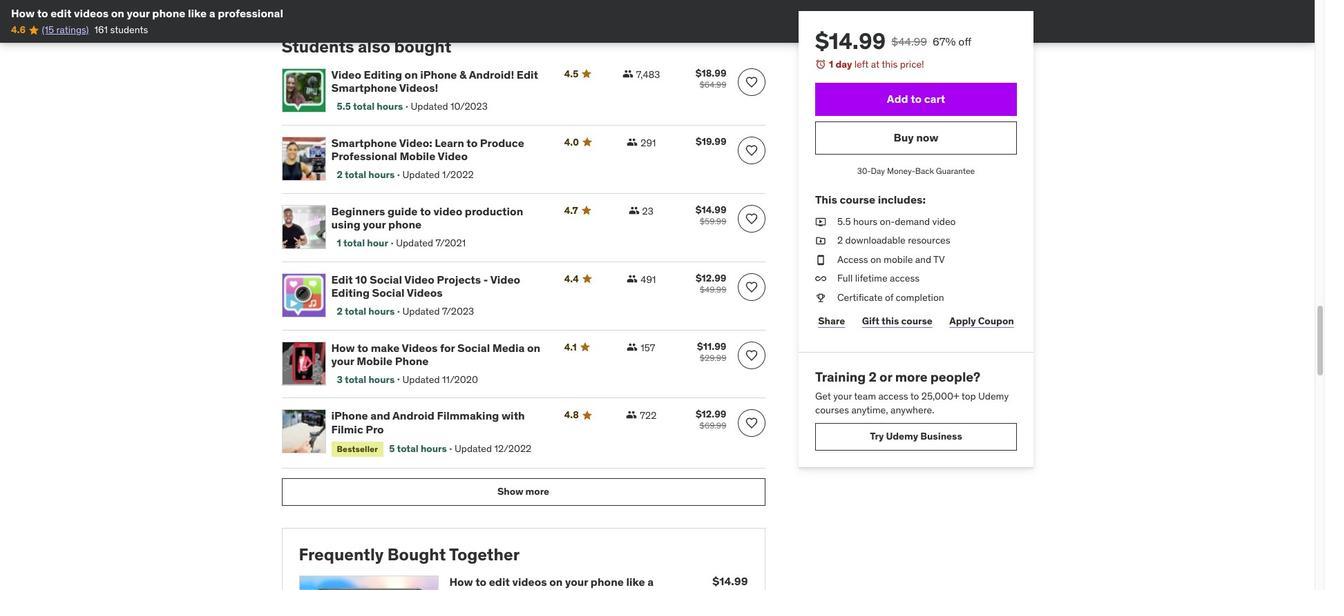 Task type: locate. For each thing, give the bounding box(es) containing it.
0 horizontal spatial 1
[[337, 237, 341, 249]]

hours for smartphone video: learn to produce professional mobile video
[[369, 169, 395, 181]]

23
[[642, 205, 654, 217]]

2 wishlist image from the top
[[745, 349, 759, 363]]

videos left for
[[402, 341, 438, 355]]

0 vertical spatial 5.5
[[337, 100, 351, 113]]

$12.99 $49.99
[[696, 272, 727, 295]]

1 vertical spatial wishlist image
[[745, 144, 759, 157]]

2 inside training 2 or more people? get your team access to 25,000+ top udemy courses anytime, anywhere.
[[869, 369, 877, 385]]

$49.99
[[700, 284, 727, 295]]

2 left or
[[869, 369, 877, 385]]

on inside how to make videos for social media on your mobile phone
[[527, 341, 541, 355]]

2 total hours down "10" at the left top of page
[[337, 305, 395, 318]]

2 horizontal spatial phone
[[591, 576, 624, 590]]

this
[[882, 58, 898, 71], [882, 315, 899, 328]]

1 vertical spatial this
[[882, 315, 899, 328]]

production
[[465, 204, 523, 218]]

0 vertical spatial $14.99
[[815, 27, 886, 55]]

downloadable
[[845, 234, 906, 247]]

1 down using
[[337, 237, 341, 249]]

0 vertical spatial udemy
[[978, 391, 1009, 403]]

5.5 down this course includes:
[[837, 215, 851, 228]]

4.1
[[564, 341, 577, 354]]

1 vertical spatial how
[[331, 341, 355, 355]]

2 up 3
[[337, 305, 343, 318]]

1 vertical spatial more
[[526, 486, 550, 499]]

wishlist image for beginners guide to video production using your phone
[[745, 212, 759, 226]]

to inside how to edit videos on your phone like a professional
[[476, 576, 487, 590]]

total down "10" at the left top of page
[[345, 305, 367, 318]]

updated down filmmaking
[[455, 443, 492, 456]]

show
[[498, 486, 524, 499]]

2 2 total hours from the top
[[337, 305, 395, 318]]

0 horizontal spatial videos
[[74, 6, 109, 20]]

and inside "iphone and android filmmaking with filmic pro"
[[371, 410, 390, 423]]

1 vertical spatial 1
[[337, 237, 341, 249]]

editing down "also"
[[364, 67, 402, 81]]

wishlist image right $59.99
[[745, 212, 759, 226]]

udemy
[[978, 391, 1009, 403], [886, 431, 918, 443]]

1 vertical spatial smartphone
[[331, 136, 397, 150]]

iphone left &
[[420, 67, 457, 81]]

1 vertical spatial phone
[[389, 218, 422, 231]]

0 horizontal spatial video
[[434, 204, 463, 218]]

0 horizontal spatial edit
[[331, 273, 353, 287]]

491
[[641, 273, 656, 286]]

to down the together
[[476, 576, 487, 590]]

updated
[[411, 100, 448, 113], [403, 169, 440, 181], [396, 237, 434, 249], [403, 305, 440, 318], [403, 374, 440, 386], [455, 443, 492, 456]]

0 horizontal spatial udemy
[[886, 431, 918, 443]]

hours down professional
[[369, 169, 395, 181]]

1 horizontal spatial videos
[[513, 576, 547, 590]]

$18.99 $64.99
[[696, 67, 727, 90]]

1 vertical spatial access
[[878, 391, 908, 403]]

iphone up bestseller at the bottom left of the page
[[331, 410, 368, 423]]

updated down phone
[[403, 374, 440, 386]]

this right gift
[[882, 315, 899, 328]]

edit right android!
[[517, 67, 538, 81]]

how inside how to make videos for social media on your mobile phone
[[331, 341, 355, 355]]

videos inside how to make videos for social media on your mobile phone
[[402, 341, 438, 355]]

total for how to make videos for social media on your mobile phone
[[345, 374, 367, 386]]

certificate of completion
[[837, 292, 944, 304]]

1 horizontal spatial udemy
[[978, 391, 1009, 403]]

phone inside beginners guide to video production using your phone
[[389, 218, 422, 231]]

0 vertical spatial this
[[882, 58, 898, 71]]

hours for video editing on iphone & android! edit smartphone videos!
[[377, 100, 403, 113]]

iphone and android filmmaking with filmic pro
[[331, 410, 525, 437]]

people?
[[931, 369, 981, 385]]

2 horizontal spatial how
[[450, 576, 473, 590]]

5.5 up professional
[[337, 100, 351, 113]]

at
[[871, 58, 880, 71]]

updated down videos!
[[411, 100, 448, 113]]

to right learn
[[467, 136, 478, 150]]

smartphone down '5.5 total hours'
[[331, 136, 397, 150]]

67%
[[933, 35, 956, 48]]

completion
[[896, 292, 944, 304]]

1 horizontal spatial like
[[627, 576, 645, 590]]

0 horizontal spatial iphone
[[331, 410, 368, 423]]

hours down videos!
[[377, 100, 403, 113]]

0 vertical spatial course
[[840, 193, 876, 207]]

1 vertical spatial wishlist image
[[745, 349, 759, 363]]

edit left "10" at the left top of page
[[331, 273, 353, 287]]

2 vertical spatial wishlist image
[[745, 280, 759, 294]]

2 $12.99 from the top
[[696, 409, 727, 421]]

1 right alarm image
[[829, 58, 833, 71]]

0 vertical spatial wishlist image
[[745, 75, 759, 89]]

to right guide
[[420, 204, 431, 218]]

wishlist image right $49.99
[[745, 280, 759, 294]]

hours up downloadable
[[853, 215, 878, 228]]

3
[[337, 374, 343, 386]]

wishlist image right '$19.99'
[[745, 144, 759, 157]]

1 horizontal spatial iphone
[[420, 67, 457, 81]]

mobile up "updated 1/2022"
[[400, 149, 436, 163]]

videos
[[74, 6, 109, 20], [513, 576, 547, 590]]

0 vertical spatial access
[[890, 273, 920, 285]]

try udemy business
[[870, 431, 962, 443]]

xsmall image for 7,483
[[623, 68, 634, 79]]

access down mobile
[[890, 273, 920, 285]]

video inside video editing on iphone & android! edit smartphone videos!
[[331, 67, 362, 81]]

on inside video editing on iphone & android! edit smartphone videos!
[[405, 67, 418, 81]]

0 vertical spatial how
[[11, 6, 35, 20]]

day
[[836, 58, 852, 71]]

1 horizontal spatial more
[[895, 369, 928, 385]]

bestseller
[[337, 444, 378, 455]]

3 wishlist image from the top
[[745, 280, 759, 294]]

1 vertical spatial editing
[[331, 286, 370, 300]]

0 horizontal spatial and
[[371, 410, 390, 423]]

video up the resources
[[933, 215, 956, 228]]

hours down make
[[369, 374, 395, 386]]

updated 7/2023
[[403, 305, 474, 318]]

0 horizontal spatial 5.5
[[337, 100, 351, 113]]

try
[[870, 431, 884, 443]]

161
[[94, 24, 108, 36]]

0 horizontal spatial like
[[188, 6, 207, 20]]

edit
[[517, 67, 538, 81], [331, 273, 353, 287]]

-
[[484, 273, 488, 287]]

1 vertical spatial course
[[901, 315, 933, 328]]

video
[[434, 204, 463, 218], [933, 215, 956, 228]]

gift
[[862, 315, 879, 328]]

xsmall image left 23
[[629, 205, 640, 216]]

updated down 'smartphone video: learn to produce professional mobile video'
[[403, 169, 440, 181]]

2 total hours for 10
[[337, 305, 395, 318]]

1 horizontal spatial edit
[[489, 576, 510, 590]]

students
[[282, 36, 354, 57]]

0 vertical spatial iphone
[[420, 67, 457, 81]]

1 horizontal spatial professional
[[450, 589, 515, 591]]

course down completion
[[901, 315, 933, 328]]

1 horizontal spatial how
[[331, 341, 355, 355]]

for
[[440, 341, 455, 355]]

total down using
[[343, 237, 365, 249]]

videos inside edit 10 social video projects - video editing social videos
[[407, 286, 443, 300]]

2 total hours
[[337, 169, 395, 181], [337, 305, 395, 318]]

5.5 hours on-demand video
[[837, 215, 956, 228]]

edit up (15 ratings)
[[51, 6, 72, 20]]

0 vertical spatial videos
[[407, 286, 443, 300]]

on-
[[880, 215, 895, 228]]

how up 4.6
[[11, 6, 35, 20]]

add
[[887, 92, 908, 106]]

to left cart
[[911, 92, 922, 106]]

wishlist image for edit 10 social video projects - video editing social videos
[[745, 280, 759, 294]]

wishlist image
[[745, 75, 759, 89], [745, 144, 759, 157], [745, 280, 759, 294]]

video up 7/2021
[[434, 204, 463, 218]]

2 vertical spatial wishlist image
[[745, 417, 759, 431]]

$18.99
[[696, 67, 727, 79]]

2 vertical spatial xsmall image
[[627, 273, 638, 284]]

1 smartphone from the top
[[331, 81, 397, 95]]

wishlist image right $64.99
[[745, 75, 759, 89]]

students also bought
[[282, 36, 452, 57]]

0 vertical spatial more
[[895, 369, 928, 385]]

a
[[209, 6, 215, 20], [648, 576, 654, 590]]

0 vertical spatial phone
[[152, 6, 186, 20]]

course
[[840, 193, 876, 207], [901, 315, 933, 328]]

1 vertical spatial 5.5
[[837, 215, 851, 228]]

1 vertical spatial iphone
[[331, 410, 368, 423]]

updated 11/2020
[[403, 374, 478, 386]]

wishlist image
[[745, 212, 759, 226], [745, 349, 759, 363], [745, 417, 759, 431]]

2 this from the top
[[882, 315, 899, 328]]

1 vertical spatial and
[[371, 410, 390, 423]]

1 vertical spatial professional
[[450, 589, 515, 591]]

1 horizontal spatial edit
[[517, 67, 538, 81]]

0 vertical spatial edit
[[517, 67, 538, 81]]

wishlist image right $29.99
[[745, 349, 759, 363]]

0 vertical spatial a
[[209, 6, 215, 20]]

xsmall image for 291
[[627, 137, 638, 148]]

and left tv
[[915, 254, 931, 266]]

$12.99 down $29.99
[[696, 409, 727, 421]]

$12.99 down $59.99
[[696, 272, 727, 284]]

smartphone video: learn to produce professional mobile video link
[[331, 136, 548, 163]]

1 vertical spatial edit
[[331, 273, 353, 287]]

gift this course
[[862, 315, 933, 328]]

editing down 1 total hour
[[331, 286, 370, 300]]

1 horizontal spatial 5.5
[[837, 215, 851, 228]]

wishlist image for how to make videos for social media on your mobile phone
[[745, 349, 759, 363]]

share
[[818, 315, 845, 328]]

2 vertical spatial $14.99
[[713, 575, 748, 589]]

$12.99 for iphone and android filmmaking with filmic pro
[[696, 409, 727, 421]]

like
[[188, 6, 207, 20], [627, 576, 645, 590]]

1 vertical spatial how to edit videos on your phone like a professional
[[450, 576, 654, 591]]

0 vertical spatial editing
[[364, 67, 402, 81]]

157
[[641, 342, 656, 354]]

training
[[815, 369, 866, 385]]

(15
[[42, 24, 54, 36]]

access
[[837, 254, 868, 266]]

1 vertical spatial 2 total hours
[[337, 305, 395, 318]]

xsmall image for full lifetime access
[[815, 273, 826, 286]]

guide
[[388, 204, 418, 218]]

wishlist image right $69.99
[[745, 417, 759, 431]]

0 horizontal spatial how
[[11, 6, 35, 20]]

1
[[829, 58, 833, 71], [337, 237, 341, 249]]

bought
[[388, 544, 446, 566]]

1 vertical spatial videos
[[402, 341, 438, 355]]

to up anywhere.
[[910, 391, 919, 403]]

hours up make
[[369, 305, 395, 318]]

0 horizontal spatial how to edit videos on your phone like a professional
[[11, 6, 283, 20]]

updated for social
[[403, 305, 440, 318]]

udemy right try at the bottom right
[[886, 431, 918, 443]]

total down professional
[[345, 169, 367, 181]]

1 vertical spatial videos
[[513, 576, 547, 590]]

video inside 'smartphone video: learn to produce professional mobile video'
[[438, 149, 468, 163]]

0 horizontal spatial mobile
[[357, 354, 393, 368]]

how down the together
[[450, 576, 473, 590]]

0 vertical spatial wishlist image
[[745, 212, 759, 226]]

updated down edit 10 social video projects - video editing social videos on the left
[[403, 305, 440, 318]]

how up 3
[[331, 341, 355, 355]]

xsmall image for edit 10 social video projects - video editing social videos
[[627, 273, 638, 284]]

2 vertical spatial phone
[[591, 576, 624, 590]]

2 total hours down professional
[[337, 169, 395, 181]]

0 vertical spatial 2 total hours
[[337, 169, 395, 181]]

0 vertical spatial edit
[[51, 6, 72, 20]]

0 vertical spatial mobile
[[400, 149, 436, 163]]

0 horizontal spatial course
[[840, 193, 876, 207]]

1 horizontal spatial mobile
[[400, 149, 436, 163]]

access down or
[[878, 391, 908, 403]]

2 vertical spatial how
[[450, 576, 473, 590]]

videos up 161
[[74, 6, 109, 20]]

course down "30-"
[[840, 193, 876, 207]]

mobile up 3 total hours
[[357, 354, 393, 368]]

2 smartphone from the top
[[331, 136, 397, 150]]

social inside how to make videos for social media on your mobile phone
[[458, 341, 490, 355]]

wishlist image for smartphone video: learn to produce professional mobile video
[[745, 144, 759, 157]]

total up professional
[[353, 100, 375, 113]]

to inside add to cart button
[[911, 92, 922, 106]]

total for video editing on iphone & android! edit smartphone videos!
[[353, 100, 375, 113]]

xsmall image for certificate of completion
[[815, 292, 826, 305]]

smartphone inside video editing on iphone & android! edit smartphone videos!
[[331, 81, 397, 95]]

0 vertical spatial 1
[[829, 58, 833, 71]]

how to edit videos on your phone like a professional
[[11, 6, 283, 20], [450, 576, 654, 591]]

beginners guide to video production using your phone
[[331, 204, 523, 231]]

1 horizontal spatial phone
[[389, 218, 422, 231]]

updated for learn
[[403, 169, 440, 181]]

25,000+
[[922, 391, 960, 403]]

this right at
[[882, 58, 898, 71]]

to left make
[[358, 341, 369, 355]]

smartphone
[[331, 81, 397, 95], [331, 136, 397, 150]]

xsmall image left the 491
[[627, 273, 638, 284]]

0 horizontal spatial professional
[[218, 6, 283, 20]]

edit 10 social video projects - video editing social videos link
[[331, 273, 548, 300]]

1 2 total hours from the top
[[337, 169, 395, 181]]

of
[[885, 292, 894, 304]]

edit down the together
[[489, 576, 510, 590]]

share button
[[815, 308, 848, 336]]

xsmall image
[[629, 205, 640, 216], [815, 254, 826, 267], [627, 273, 638, 284]]

video
[[331, 67, 362, 81], [438, 149, 468, 163], [405, 273, 435, 287], [490, 273, 521, 287]]

updated down beginners guide to video production using your phone
[[396, 237, 434, 249]]

courses
[[815, 404, 849, 417]]

1 wishlist image from the top
[[745, 75, 759, 89]]

video up 1/2022
[[438, 149, 468, 163]]

video up updated 7/2023
[[405, 273, 435, 287]]

7/2021
[[436, 237, 466, 249]]

2 total hours for video:
[[337, 169, 395, 181]]

1 vertical spatial edit
[[489, 576, 510, 590]]

iphone inside "iphone and android filmmaking with filmic pro"
[[331, 410, 368, 423]]

3 wishlist image from the top
[[745, 417, 759, 431]]

videos down the together
[[513, 576, 547, 590]]

0 horizontal spatial more
[[526, 486, 550, 499]]

2 wishlist image from the top
[[745, 144, 759, 157]]

1 horizontal spatial how to edit videos on your phone like a professional
[[450, 576, 654, 591]]

$59.99
[[700, 216, 727, 226]]

more right or
[[895, 369, 928, 385]]

30-day money-back guarantee
[[857, 166, 975, 176]]

xsmall image for 2 downloadable resources
[[815, 234, 826, 248]]

udemy inside try udemy business link
[[886, 431, 918, 443]]

0 vertical spatial xsmall image
[[629, 205, 640, 216]]

1 vertical spatial a
[[648, 576, 654, 590]]

0 vertical spatial videos
[[74, 6, 109, 20]]

1/2022
[[442, 169, 474, 181]]

hours for edit 10 social video projects - video editing social videos
[[369, 305, 395, 318]]

0 vertical spatial smartphone
[[331, 81, 397, 95]]

1 wishlist image from the top
[[745, 212, 759, 226]]

smartphone up '5.5 total hours'
[[331, 81, 397, 95]]

business
[[920, 431, 962, 443]]

team
[[854, 391, 876, 403]]

1 vertical spatial mobile
[[357, 354, 393, 368]]

total right 3
[[345, 374, 367, 386]]

1 horizontal spatial 1
[[829, 58, 833, 71]]

0 vertical spatial and
[[915, 254, 931, 266]]

0 vertical spatial $12.99
[[696, 272, 727, 284]]

1 vertical spatial $12.99
[[696, 409, 727, 421]]

videos up updated 7/2023
[[407, 286, 443, 300]]

1 vertical spatial like
[[627, 576, 645, 590]]

and left android
[[371, 410, 390, 423]]

demand
[[895, 215, 930, 228]]

xsmall image
[[623, 68, 634, 79], [627, 137, 638, 148], [815, 215, 826, 229], [815, 234, 826, 248], [815, 273, 826, 286], [815, 292, 826, 305], [627, 342, 638, 353], [626, 410, 638, 421]]

total for edit 10 social video projects - video editing social videos
[[345, 305, 367, 318]]

xsmall image left the access
[[815, 254, 826, 267]]

total for beginners guide to video production using your phone
[[343, 237, 365, 249]]

your inside how to make videos for social media on your mobile phone
[[331, 354, 354, 368]]

5.5 total hours
[[337, 100, 403, 113]]

updated for make
[[403, 374, 440, 386]]

video editing on iphone & android! edit smartphone videos! link
[[331, 67, 548, 95]]

1 $12.99 from the top
[[696, 272, 727, 284]]

1 vertical spatial $14.99
[[696, 204, 727, 216]]

1 vertical spatial udemy
[[886, 431, 918, 443]]

video down the students also bought
[[331, 67, 362, 81]]

mobile
[[400, 149, 436, 163], [357, 354, 393, 368]]

updated 7/2021
[[396, 237, 466, 249]]

or
[[880, 369, 892, 385]]

udemy right top
[[978, 391, 1009, 403]]

more right show
[[526, 486, 550, 499]]



Task type: vqa. For each thing, say whether or not it's contained in the screenshot.


Task type: describe. For each thing, give the bounding box(es) containing it.
produce
[[480, 136, 525, 150]]

mobile inside 'smartphone video: learn to produce professional mobile video'
[[400, 149, 436, 163]]

editing inside edit 10 social video projects - video editing social videos
[[331, 286, 370, 300]]

your inside how to edit videos on your phone like a professional link
[[565, 576, 588, 590]]

total right 5
[[397, 443, 419, 456]]

edit inside video editing on iphone & android! edit smartphone videos!
[[517, 67, 538, 81]]

beginners
[[331, 204, 385, 218]]

2 up the access
[[837, 234, 843, 247]]

apply coupon button
[[947, 308, 1017, 336]]

buy now button
[[815, 121, 1017, 155]]

how to edit videos on your phone like a professional link
[[450, 576, 654, 591]]

phone inside how to edit videos on your phone like a professional
[[591, 576, 624, 590]]

5.5 for 5.5 total hours
[[337, 100, 351, 113]]

&
[[460, 67, 467, 81]]

$64.99
[[700, 79, 727, 90]]

1 for 1 total hour
[[337, 237, 341, 249]]

make
[[371, 341, 400, 355]]

$29.99
[[700, 353, 727, 363]]

price!
[[900, 58, 924, 71]]

mobile
[[884, 254, 913, 266]]

show more button
[[282, 479, 766, 506]]

guarantee
[[936, 166, 975, 176]]

$19.99
[[696, 135, 727, 148]]

to inside training 2 or more people? get your team access to 25,000+ top udemy courses anytime, anywhere.
[[910, 391, 919, 403]]

total for smartphone video: learn to produce professional mobile video
[[345, 169, 367, 181]]

together
[[449, 544, 520, 566]]

xsmall image for 5.5 hours on-demand video
[[815, 215, 826, 229]]

xsmall image for 157
[[627, 342, 638, 353]]

buy now
[[894, 131, 939, 144]]

your inside beginners guide to video production using your phone
[[363, 218, 386, 231]]

coupon
[[978, 315, 1014, 328]]

xsmall image for 722
[[626, 410, 638, 421]]

how for how to make videos for social media on your mobile phone link
[[331, 341, 355, 355]]

day
[[871, 166, 885, 176]]

this
[[815, 193, 837, 207]]

also
[[358, 36, 391, 57]]

edit 10 social video projects - video editing social videos
[[331, 273, 521, 300]]

0 vertical spatial like
[[188, 6, 207, 20]]

frequently bought together
[[299, 544, 520, 566]]

certificate
[[837, 292, 883, 304]]

$12.99 $69.99
[[696, 409, 727, 432]]

1 horizontal spatial video
[[933, 215, 956, 228]]

android
[[393, 410, 435, 423]]

2 down professional
[[337, 169, 343, 181]]

hours down 'iphone and android filmmaking with filmic pro' link
[[421, 443, 447, 456]]

how for how to edit videos on your phone like a professional link
[[450, 576, 473, 590]]

7/2023
[[442, 305, 474, 318]]

android!
[[469, 67, 514, 81]]

$69.99
[[700, 421, 727, 432]]

money-
[[887, 166, 915, 176]]

0 horizontal spatial a
[[209, 6, 215, 20]]

1 horizontal spatial and
[[915, 254, 931, 266]]

editing inside video editing on iphone & android! edit smartphone videos!
[[364, 67, 402, 81]]

1 this from the top
[[882, 58, 898, 71]]

video editing on iphone & android! edit smartphone videos!
[[331, 67, 538, 95]]

$14.99 for $14.99
[[713, 575, 748, 589]]

12/2022
[[495, 443, 532, 456]]

$44.99
[[892, 35, 927, 48]]

xsmall image for beginners guide to video production using your phone
[[629, 205, 640, 216]]

5 total hours
[[389, 443, 447, 456]]

resources
[[908, 234, 951, 247]]

this inside gift this course link
[[882, 315, 899, 328]]

top
[[962, 391, 976, 403]]

1 horizontal spatial course
[[901, 315, 933, 328]]

to up (15
[[37, 6, 48, 20]]

projects
[[437, 273, 481, 287]]

add to cart
[[887, 92, 945, 106]]

udemy inside training 2 or more people? get your team access to 25,000+ top udemy courses anytime, anywhere.
[[978, 391, 1009, 403]]

training 2 or more people? get your team access to 25,000+ top udemy courses anytime, anywhere.
[[815, 369, 1009, 417]]

anywhere.
[[891, 404, 935, 417]]

4.4
[[564, 273, 579, 285]]

$11.99
[[697, 340, 727, 353]]

add to cart button
[[815, 83, 1017, 116]]

$12.99 for edit 10 social video projects - video editing social videos
[[696, 272, 727, 284]]

wishlist image for video editing on iphone & android! edit smartphone videos!
[[745, 75, 759, 89]]

161 students
[[94, 24, 148, 36]]

0 vertical spatial how to edit videos on your phone like a professional
[[11, 6, 283, 20]]

smartphone inside 'smartphone video: learn to produce professional mobile video'
[[331, 136, 397, 150]]

$14.99 $59.99
[[696, 204, 727, 226]]

iphone and android filmmaking with filmic pro link
[[331, 410, 548, 437]]

11/2020
[[442, 374, 478, 386]]

video inside beginners guide to video production using your phone
[[434, 204, 463, 218]]

to inside beginners guide to video production using your phone
[[420, 204, 431, 218]]

alarm image
[[815, 59, 826, 70]]

5.5 for 5.5 hours on-demand video
[[837, 215, 851, 228]]

more inside training 2 or more people? get your team access to 25,000+ top udemy courses anytime, anywhere.
[[895, 369, 928, 385]]

to inside 'smartphone video: learn to produce professional mobile video'
[[467, 136, 478, 150]]

how to make videos for social media on your mobile phone
[[331, 341, 541, 368]]

filmmaking
[[437, 410, 499, 423]]

hours for how to make videos for social media on your mobile phone
[[369, 374, 395, 386]]

with
[[502, 410, 525, 423]]

10/2023
[[451, 100, 488, 113]]

apply coupon
[[950, 315, 1014, 328]]

video right -
[[490, 273, 521, 287]]

filmic
[[331, 423, 363, 437]]

back
[[915, 166, 934, 176]]

this course includes:
[[815, 193, 926, 207]]

edit inside edit 10 social video projects - video editing social videos
[[331, 273, 353, 287]]

your inside training 2 or more people? get your team access to 25,000+ top udemy courses anytime, anywhere.
[[833, 391, 852, 403]]

includes:
[[878, 193, 926, 207]]

anytime,
[[852, 404, 888, 417]]

wishlist image for iphone and android filmmaking with filmic pro
[[745, 417, 759, 431]]

1 vertical spatial xsmall image
[[815, 254, 826, 267]]

30-
[[857, 166, 871, 176]]

updated for on
[[411, 100, 448, 113]]

$14.99 for $14.99 $44.99 67% off
[[815, 27, 886, 55]]

291
[[641, 137, 656, 149]]

cart
[[924, 92, 945, 106]]

videos inside how to edit videos on your phone like a professional link
[[513, 576, 547, 590]]

access inside training 2 or more people? get your team access to 25,000+ top udemy courses anytime, anywhere.
[[878, 391, 908, 403]]

updated for to
[[396, 237, 434, 249]]

to inside how to make videos for social media on your mobile phone
[[358, 341, 369, 355]]

how to make videos for social media on your mobile phone link
[[331, 341, 548, 368]]

0 vertical spatial professional
[[218, 6, 283, 20]]

off
[[959, 35, 972, 48]]

left
[[854, 58, 869, 71]]

4.5
[[564, 67, 579, 80]]

4.7
[[564, 204, 578, 217]]

$14.99 for $14.99 $59.99
[[696, 204, 727, 216]]

professional
[[331, 149, 397, 163]]

more inside button
[[526, 486, 550, 499]]

full lifetime access
[[837, 273, 920, 285]]

1 for 1 day left at this price!
[[829, 58, 833, 71]]

3 total hours
[[337, 374, 395, 386]]

iphone inside video editing on iphone & android! edit smartphone videos!
[[420, 67, 457, 81]]

beginners guide to video production using your phone link
[[331, 204, 548, 232]]

$14.99 $44.99 67% off
[[815, 27, 972, 55]]

mobile inside how to make videos for social media on your mobile phone
[[357, 354, 393, 368]]

0 horizontal spatial edit
[[51, 6, 72, 20]]

1 total hour
[[337, 237, 388, 249]]

0 horizontal spatial phone
[[152, 6, 186, 20]]

1 horizontal spatial a
[[648, 576, 654, 590]]

apply
[[950, 315, 976, 328]]

1 day left at this price!
[[829, 58, 924, 71]]

edit inside how to edit videos on your phone like a professional link
[[489, 576, 510, 590]]



